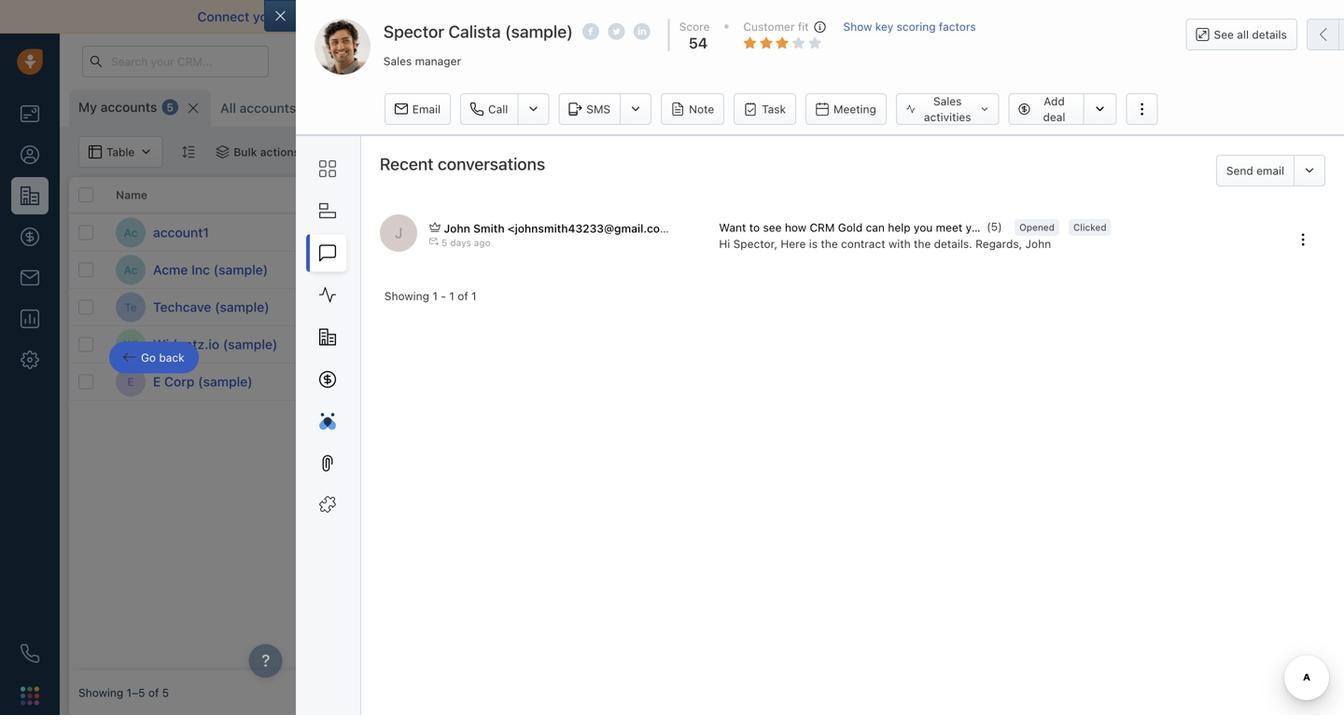Task type: vqa. For each thing, say whether or not it's contained in the screenshot.
the top a
no



Task type: describe. For each thing, give the bounding box(es) containing it.
send email button
[[1216, 155, 1294, 187]]

task
[[953, 226, 975, 239]]

(sample) inside techcave (sample) link
[[215, 300, 269, 315]]

call button
[[460, 93, 517, 125]]

see
[[1214, 28, 1234, 41]]

acme
[[153, 262, 188, 278]]

1 + from the left
[[498, 226, 506, 239]]

0 horizontal spatial your
[[253, 9, 280, 24]]

accounts for my
[[100, 99, 157, 115]]

goals?
[[1022, 221, 1057, 234]]

connect your mailbox to improve deliverability and enable 2-way sync of email conversations. import all your sales data so you don't have to start from scratch.
[[197, 9, 1179, 24]]

go back
[[141, 351, 184, 364]]

customize table button
[[929, 90, 1059, 121]]

(sample) for acme inc (sample)
[[213, 262, 268, 278]]

add inside add deal
[[1044, 95, 1065, 108]]

accounts for all
[[239, 100, 296, 116]]

3 more... button
[[459, 95, 544, 121]]

1 click from the left
[[509, 226, 535, 239]]

note button
[[661, 93, 725, 125]]

related
[[358, 188, 400, 202]]

press space to select this row. row containing account1
[[69, 215, 349, 252]]

import all your sales data link
[[778, 9, 936, 24]]

john for john smith
[[801, 226, 827, 239]]

days
[[450, 238, 471, 248]]

phone image
[[21, 645, 39, 664]]

hi spector, here is the contract with the details. regards, john
[[719, 237, 1051, 250]]

facebook circled image
[[582, 22, 599, 42]]

ago
[[474, 238, 491, 248]]

note
[[689, 103, 714, 116]]

calista
[[448, 21, 501, 42]]

table
[[1020, 99, 1047, 112]]

show
[[843, 20, 872, 33]]

corp
[[164, 374, 195, 390]]

smith for john smith
[[830, 226, 860, 239]]

ac for account1
[[124, 226, 138, 239]]

e for e
[[127, 376, 134, 389]]

spector calista (sample)
[[383, 21, 573, 42]]

send email
[[1226, 164, 1284, 177]]

call link
[[460, 93, 517, 125]]

container_wx8msf4aqz5i3rn1 image for customize
[[942, 99, 955, 112]]

all accounts
[[220, 100, 296, 116]]

add inside $ 0 row group
[[929, 226, 950, 239]]

sales manager
[[383, 55, 461, 68]]

5 days ago
[[442, 238, 491, 248]]

email
[[412, 103, 441, 116]]

deliverability
[[404, 9, 483, 24]]

add deal button
[[1009, 93, 1083, 125]]

see all details button
[[1186, 19, 1297, 50]]

all inside button
[[1237, 28, 1249, 41]]

1 filter applied button
[[312, 136, 433, 168]]

--
[[358, 226, 369, 239]]

call
[[488, 103, 508, 116]]

account1
[[153, 225, 209, 240]]

to right ago
[[538, 226, 548, 239]]

factors
[[939, 20, 976, 33]]

related contacts
[[358, 188, 451, 202]]

opened
[[1019, 222, 1055, 233]]

my accounts 5
[[78, 99, 174, 115]]

send
[[1226, 164, 1253, 177]]

(sample) for e corp (sample)
[[198, 374, 253, 390]]

mailbox
[[284, 9, 332, 24]]

import accounts
[[1093, 99, 1182, 112]]

key
[[875, 20, 894, 33]]

filter
[[353, 146, 378, 159]]

import accounts button
[[1068, 90, 1191, 121]]

(sample) inside widgetz.io (sample) link
[[223, 337, 278, 352]]

to inside button
[[749, 221, 760, 234]]

2 click from the left
[[1069, 226, 1095, 239]]

meeting button
[[806, 93, 887, 125]]

0 horizontal spatial sales
[[870, 9, 902, 24]]

score
[[679, 20, 710, 33]]

0 vertical spatial you
[[954, 9, 977, 24]]

l image
[[359, 255, 389, 285]]

email inside button
[[1257, 164, 1284, 177]]

$ 0 grid
[[69, 175, 1344, 671]]

and
[[486, 9, 509, 24]]

have
[[1016, 9, 1045, 24]]

s image
[[359, 293, 389, 323]]

wi
[[124, 338, 138, 351]]

2 vertical spatial of
[[148, 687, 159, 700]]

spector
[[383, 21, 444, 42]]

add deal
[[1043, 95, 1065, 124]]

(sample) for spector calista (sample)
[[505, 21, 573, 42]]

import inside button
[[1093, 99, 1129, 112]]

your inside button
[[966, 221, 989, 234]]

showing 1 - 1 of 1
[[384, 290, 477, 303]]

conversations
[[438, 154, 545, 174]]

more...
[[496, 102, 534, 115]]

⌘ o
[[554, 102, 576, 115]]

way
[[571, 9, 596, 24]]

account1 link
[[153, 224, 209, 242]]

press space to select this row. row containing techcave (sample)
[[69, 289, 349, 327]]

1 horizontal spatial your
[[839, 9, 867, 24]]

activities
[[924, 111, 971, 124]]

see
[[763, 221, 782, 234]]

show key scoring factors
[[843, 20, 976, 33]]

with
[[889, 237, 911, 250]]

acme inc (sample) link
[[153, 261, 268, 280]]

sms button
[[558, 93, 620, 125]]

manager
[[415, 55, 461, 68]]

back
[[159, 351, 184, 364]]

john smith
[[801, 226, 860, 239]]

3 more...
[[486, 102, 534, 115]]

1 down days
[[449, 290, 454, 303]]

clicked
[[1073, 222, 1107, 233]]

3
[[486, 102, 493, 115]]

5 inside dialog
[[442, 238, 448, 248]]

start
[[1064, 9, 1093, 24]]

to right mailbox
[[335, 9, 348, 24]]

outgoing image
[[430, 237, 439, 246]]

score 54
[[679, 20, 710, 52]]

meet
[[936, 221, 963, 234]]

showing for showing 1–5 of 5
[[78, 687, 123, 700]]

don't
[[980, 9, 1012, 24]]

1 add from the left
[[552, 226, 572, 239]]

2 horizontal spatial john
[[1025, 237, 1051, 250]]



Task type: locate. For each thing, give the bounding box(es) containing it.
territory
[[337, 100, 388, 116]]

0 horizontal spatial +
[[498, 226, 506, 239]]

press space to select this row. row containing acme inc (sample)
[[69, 252, 349, 289]]

(sample) left the facebook circled icon
[[505, 21, 573, 42]]

smith left can
[[830, 226, 860, 239]]

0 vertical spatial add
[[1044, 95, 1065, 108]]

1 horizontal spatial sales
[[992, 221, 1019, 234]]

customize
[[959, 99, 1017, 112]]

1 vertical spatial add
[[929, 226, 950, 239]]

0 horizontal spatial import
[[778, 9, 818, 24]]

of down days
[[458, 290, 468, 303]]

go back button
[[109, 342, 199, 374]]

e down go back button
[[127, 376, 134, 389]]

1 horizontal spatial + click to add
[[1059, 226, 1132, 239]]

0 vertical spatial ac
[[124, 226, 138, 239]]

1 down outgoing image
[[432, 290, 438, 303]]

email
[[647, 9, 680, 24], [1257, 164, 1284, 177]]

dialog
[[109, 0, 1344, 716]]

sales inside sales activities
[[933, 95, 962, 108]]

import left show
[[778, 9, 818, 24]]

2 horizontal spatial container_wx8msf4aqz5i3rn1 image
[[942, 99, 955, 112]]

+ right goals?
[[1059, 226, 1066, 239]]

0 vertical spatial 5
[[166, 101, 174, 114]]

twitter circled image
[[608, 22, 625, 42]]

widgetz.io (sample)
[[153, 337, 278, 352]]

smith inside $ 0 row group
[[830, 226, 860, 239]]

john for john smith <johnsmith43233@gmail.com>
[[444, 222, 470, 235]]

meeting
[[834, 103, 876, 116]]

2 horizontal spatial +
[[1059, 226, 1066, 239]]

1 inside button
[[345, 146, 350, 159]]

0 horizontal spatial the
[[821, 237, 838, 250]]

techcave
[[153, 300, 211, 315]]

container_wx8msf4aqz5i3rn1 image left bulk
[[216, 146, 229, 159]]

0 vertical spatial container_wx8msf4aqz5i3rn1 image
[[942, 99, 955, 112]]

0 vertical spatial of
[[631, 9, 644, 24]]

you inside button
[[914, 221, 933, 234]]

accounts down search your crm... text field
[[100, 99, 157, 115]]

1 vertical spatial all
[[1237, 28, 1249, 41]]

0 horizontal spatial sales
[[383, 55, 412, 68]]

5 right outgoing image
[[442, 238, 448, 248]]

task button
[[734, 93, 796, 125]]

container_wx8msf4aqz5i3rn1 image left the customize on the right top of the page
[[942, 99, 955, 112]]

1–5
[[126, 687, 145, 700]]

+
[[498, 226, 506, 239], [1059, 226, 1066, 239], [919, 226, 926, 239]]

e
[[153, 374, 161, 390], [127, 376, 134, 389]]

+ right help
[[919, 226, 926, 239]]

(sample) inside dialog
[[505, 21, 573, 42]]

accounts down scratch.
[[1132, 99, 1182, 112]]

click right goals?
[[1069, 226, 1095, 239]]

1 horizontal spatial email
[[1257, 164, 1284, 177]]

(sample) inside e corp (sample) "link"
[[198, 374, 253, 390]]

scoring
[[897, 20, 936, 33]]

0 horizontal spatial e
[[127, 376, 134, 389]]

$
[[638, 224, 648, 241]]

you right so
[[954, 9, 977, 24]]

add left task
[[929, 226, 950, 239]]

1 down 5 days ago
[[471, 290, 477, 303]]

Search your CRM... text field
[[82, 46, 269, 77]]

5 right 1–5
[[162, 687, 169, 700]]

1 horizontal spatial add
[[1112, 226, 1132, 239]]

1 vertical spatial 5
[[442, 238, 448, 248]]

details
[[1252, 28, 1287, 41]]

0 horizontal spatial container_wx8msf4aqz5i3rn1 image
[[216, 146, 229, 159]]

0 horizontal spatial email
[[647, 9, 680, 24]]

regards,
[[976, 237, 1022, 250]]

(5)
[[987, 220, 1002, 233]]

my for my territory accounts
[[315, 100, 333, 116]]

widgetz.io (sample) link
[[153, 336, 278, 354]]

0 horizontal spatial add
[[929, 226, 950, 239]]

bulk actions
[[234, 146, 300, 159]]

1 ac from the top
[[124, 226, 138, 239]]

5 inside my accounts 5
[[166, 101, 174, 114]]

email button
[[384, 93, 451, 125]]

1 vertical spatial sales
[[992, 221, 1019, 234]]

2 + from the left
[[1059, 226, 1066, 239]]

1 horizontal spatial +
[[919, 226, 926, 239]]

1 left filter
[[345, 146, 350, 159]]

0 horizontal spatial my
[[78, 99, 97, 115]]

2 horizontal spatial your
[[966, 221, 989, 234]]

1 horizontal spatial my
[[315, 100, 333, 116]]

0
[[652, 224, 661, 241]]

sales for sales manager
[[383, 55, 412, 68]]

1 horizontal spatial sales
[[933, 95, 962, 108]]

contacts
[[403, 188, 451, 202]]

phone element
[[11, 636, 49, 673]]

1 horizontal spatial showing
[[384, 290, 429, 303]]

my for my accounts 5
[[78, 99, 97, 115]]

1 j image from the top
[[359, 330, 389, 360]]

sales
[[870, 9, 902, 24], [992, 221, 1019, 234]]

+ click to add
[[498, 226, 572, 239], [1059, 226, 1132, 239]]

1 vertical spatial import
[[1093, 99, 1129, 112]]

your left mailbox
[[253, 9, 280, 24]]

all right "fit"
[[822, 9, 836, 24]]

showing
[[384, 290, 429, 303], [78, 687, 123, 700]]

1 horizontal spatial all
[[1237, 28, 1249, 41]]

$ 0
[[638, 224, 661, 241]]

0 vertical spatial sales
[[870, 9, 902, 24]]

+ click to add right goals?
[[1059, 226, 1132, 239]]

dialog containing spector calista (sample)
[[109, 0, 1344, 716]]

1 horizontal spatial click
[[1069, 226, 1095, 239]]

container_wx8msf4aqz5i3rn1 image
[[942, 99, 955, 112], [216, 146, 229, 159], [783, 226, 796, 239]]

0 vertical spatial showing
[[384, 290, 429, 303]]

click right ago
[[509, 226, 535, 239]]

0 horizontal spatial all
[[822, 9, 836, 24]]

sales inside button
[[992, 221, 1019, 234]]

can
[[866, 221, 885, 234]]

import right add deal
[[1093, 99, 1129, 112]]

name row
[[69, 177, 349, 215]]

your left key
[[839, 9, 867, 24]]

+ click to add right ago
[[498, 226, 572, 239]]

my accounts link
[[78, 98, 157, 117]]

to right goals?
[[1098, 226, 1108, 239]]

of right 1–5
[[148, 687, 159, 700]]

techcave (sample) link
[[153, 298, 269, 317]]

ac for acme inc (sample)
[[124, 264, 138, 277]]

sales down spector
[[383, 55, 412, 68]]

press space to select this row. row containing $ 0
[[349, 215, 1344, 252]]

(sample) right inc
[[213, 262, 268, 278]]

task
[[762, 103, 786, 116]]

accounts right the all
[[239, 100, 296, 116]]

press space to select this row. row
[[69, 215, 349, 252], [349, 215, 1344, 252], [69, 252, 349, 289], [349, 252, 1344, 289], [69, 289, 349, 327], [349, 289, 1344, 327], [69, 327, 349, 364], [349, 327, 1344, 364], [69, 364, 349, 401], [349, 364, 1344, 401]]

2 horizontal spatial of
[[631, 9, 644, 24]]

1 vertical spatial email
[[1257, 164, 1284, 177]]

customer
[[743, 20, 795, 33]]

0 horizontal spatial showing
[[78, 687, 123, 700]]

here
[[781, 237, 806, 250]]

0 horizontal spatial add
[[552, 226, 572, 239]]

1 horizontal spatial smith
[[830, 226, 860, 239]]

1 vertical spatial container_wx8msf4aqz5i3rn1 image
[[216, 146, 229, 159]]

2 add from the left
[[1112, 226, 1132, 239]]

my territory accounts
[[315, 100, 448, 116]]

linkedin circled image
[[634, 22, 650, 42]]

container_wx8msf4aqz5i3rn1 image for bulk
[[216, 146, 229, 159]]

accounts inside button
[[1132, 99, 1182, 112]]

⌘
[[554, 102, 564, 115]]

(sample) down widgetz.io (sample) link
[[198, 374, 253, 390]]

2 ac from the top
[[124, 264, 138, 277]]

o
[[567, 102, 576, 115]]

from
[[1097, 9, 1126, 24]]

my
[[78, 99, 97, 115], [315, 100, 333, 116]]

e left the 'corp'
[[153, 374, 161, 390]]

of right 'sync'
[[631, 9, 644, 24]]

1 vertical spatial ac
[[124, 264, 138, 277]]

2 vertical spatial 5
[[162, 687, 169, 700]]

to left start
[[1048, 9, 1061, 24]]

to up spector,
[[749, 221, 760, 234]]

help
[[888, 221, 911, 234]]

1 vertical spatial j image
[[359, 367, 389, 397]]

name
[[116, 188, 147, 202]]

accounts for import
[[1132, 99, 1182, 112]]

te
[[124, 301, 137, 314]]

the right with
[[914, 237, 931, 250]]

$ 0 row group
[[349, 215, 1344, 401]]

container_wx8msf4aqz5i3rn1 image inside the customize table button
[[942, 99, 955, 112]]

2 + click to add from the left
[[1059, 226, 1132, 239]]

container_wx8msf4aqz5i3rn1 image inside bulk actions button
[[216, 146, 229, 159]]

0 vertical spatial import
[[778, 9, 818, 24]]

your
[[253, 9, 280, 24], [839, 9, 867, 24], [966, 221, 989, 234]]

accounts down the sales manager
[[391, 100, 448, 116]]

0 horizontal spatial + click to add
[[498, 226, 572, 239]]

applied
[[381, 146, 421, 159]]

1 vertical spatial you
[[914, 221, 933, 234]]

connect your mailbox link
[[197, 9, 335, 24]]

+ right ago
[[498, 226, 506, 239]]

add up deal
[[1044, 95, 1065, 108]]

1 horizontal spatial add
[[1044, 95, 1065, 108]]

the right is
[[821, 237, 838, 250]]

customize table
[[959, 99, 1047, 112]]

smith for john smith <johnsmith43233@gmail.com>
[[473, 222, 505, 235]]

0 vertical spatial all
[[822, 9, 836, 24]]

1 horizontal spatial of
[[458, 290, 468, 303]]

1 horizontal spatial container_wx8msf4aqz5i3rn1 image
[[783, 226, 796, 239]]

recent conversations
[[380, 154, 545, 174]]

0 horizontal spatial click
[[509, 226, 535, 239]]

2 j image from the top
[[359, 367, 389, 397]]

showing inside dialog
[[384, 290, 429, 303]]

0 vertical spatial j image
[[359, 330, 389, 360]]

1 horizontal spatial you
[[954, 9, 977, 24]]

container_wx8msf4aqz5i3rn1 image right see
[[783, 226, 796, 239]]

your up regards,
[[966, 221, 989, 234]]

press space to select this row. row containing widgetz.io (sample)
[[69, 327, 349, 364]]

2 vertical spatial container_wx8msf4aqz5i3rn1 image
[[783, 226, 796, 239]]

accounts
[[1132, 99, 1182, 112], [100, 99, 157, 115], [239, 100, 296, 116], [391, 100, 448, 116]]

showing left 1–5
[[78, 687, 123, 700]]

sms
[[586, 103, 611, 116]]

e inside e corp (sample) "link"
[[153, 374, 161, 390]]

connect
[[197, 9, 250, 24]]

54 button
[[684, 34, 708, 52]]

0 vertical spatial sales
[[383, 55, 412, 68]]

details.
[[934, 237, 972, 250]]

sales for sales activities
[[933, 95, 962, 108]]

<johnsmith43233@gmail.com>
[[508, 222, 677, 235]]

(sample) down techcave (sample) link
[[223, 337, 278, 352]]

all
[[822, 9, 836, 24], [1237, 28, 1249, 41]]

of inside dialog
[[458, 290, 468, 303]]

row group
[[69, 215, 349, 401]]

add
[[1044, 95, 1065, 108], [929, 226, 950, 239]]

showing for showing 1 - 1 of 1
[[384, 290, 429, 303]]

1 horizontal spatial the
[[914, 237, 931, 250]]

cell
[[1329, 215, 1344, 251], [489, 252, 629, 288], [1049, 252, 1189, 288], [1189, 252, 1329, 288], [1329, 252, 1344, 288], [489, 289, 629, 326], [629, 289, 769, 326], [769, 289, 909, 326], [909, 289, 1049, 326], [1049, 289, 1189, 326], [1189, 289, 1329, 326], [1329, 289, 1344, 326], [489, 327, 629, 363], [629, 327, 769, 363], [769, 327, 909, 363], [909, 327, 1049, 363], [1049, 327, 1189, 363], [1189, 327, 1329, 363], [1329, 327, 1344, 363], [489, 364, 629, 400], [629, 364, 769, 400], [769, 364, 909, 400], [909, 364, 1049, 400], [1049, 364, 1189, 400], [1189, 364, 1329, 400], [1329, 364, 1344, 400]]

contract
[[841, 237, 885, 250]]

e for e corp (sample)
[[153, 374, 161, 390]]

(sample) up widgetz.io (sample)
[[215, 300, 269, 315]]

improve
[[351, 9, 401, 24]]

0 horizontal spatial of
[[148, 687, 159, 700]]

0 horizontal spatial you
[[914, 221, 933, 234]]

deal
[[1043, 111, 1065, 124]]

1 vertical spatial showing
[[78, 687, 123, 700]]

want
[[719, 221, 746, 234]]

1 + click to add from the left
[[498, 226, 572, 239]]

add right ago
[[552, 226, 572, 239]]

(sample) inside "acme inc (sample)" link
[[213, 262, 268, 278]]

0 vertical spatial email
[[647, 9, 680, 24]]

techcave (sample)
[[153, 300, 269, 315]]

e corp (sample)
[[153, 374, 253, 390]]

0 horizontal spatial john
[[444, 222, 470, 235]]

john inside press space to select this row. row
[[801, 226, 827, 239]]

go
[[141, 351, 156, 364]]

2-
[[557, 9, 571, 24]]

1 horizontal spatial john
[[801, 226, 827, 239]]

0 horizontal spatial smith
[[473, 222, 505, 235]]

enable
[[513, 9, 554, 24]]

showing down l image
[[384, 290, 429, 303]]

you right help
[[914, 221, 933, 234]]

press space to select this row. row containing e corp (sample)
[[69, 364, 349, 401]]

j image
[[359, 330, 389, 360], [359, 367, 389, 397]]

1 horizontal spatial import
[[1093, 99, 1129, 112]]

1 vertical spatial sales
[[933, 95, 962, 108]]

2 the from the left
[[914, 237, 931, 250]]

1
[[345, 146, 350, 159], [432, 290, 438, 303], [449, 290, 454, 303], [471, 290, 477, 303]]

import
[[778, 9, 818, 24], [1093, 99, 1129, 112]]

close image
[[1316, 12, 1326, 21]]

-
[[358, 226, 364, 239], [364, 226, 369, 239], [441, 290, 446, 303]]

ac up te at the left of page
[[124, 264, 138, 277]]

the
[[821, 237, 838, 250], [914, 237, 931, 250]]

show key scoring factors link
[[843, 19, 976, 53]]

5 down search your crm... text field
[[166, 101, 174, 114]]

row group containing account1
[[69, 215, 349, 401]]

fit
[[798, 20, 809, 33]]

john smith <johnsmith43233@gmail.com>
[[444, 222, 677, 235]]

sales up activities
[[933, 95, 962, 108]]

smith up ago
[[473, 222, 505, 235]]

ac down name
[[124, 226, 138, 239]]

freshworks switcher image
[[21, 687, 39, 706]]

1 the from the left
[[821, 237, 838, 250]]

e corp (sample) link
[[153, 373, 253, 392]]

54
[[689, 34, 708, 52]]

showing 1–5 of 5
[[78, 687, 169, 700]]

ac
[[124, 226, 138, 239], [124, 264, 138, 277]]

1 filter applied
[[345, 146, 421, 159]]

1 horizontal spatial e
[[153, 374, 161, 390]]

all right see
[[1237, 28, 1249, 41]]

1 vertical spatial of
[[458, 290, 468, 303]]

add right clicked
[[1112, 226, 1132, 239]]

3 + from the left
[[919, 226, 926, 239]]

container_wx8msf4aqz5i3rn1 image inside press space to select this row. row
[[783, 226, 796, 239]]

hi
[[719, 237, 730, 250]]

john
[[444, 222, 470, 235], [801, 226, 827, 239], [1025, 237, 1051, 250]]



